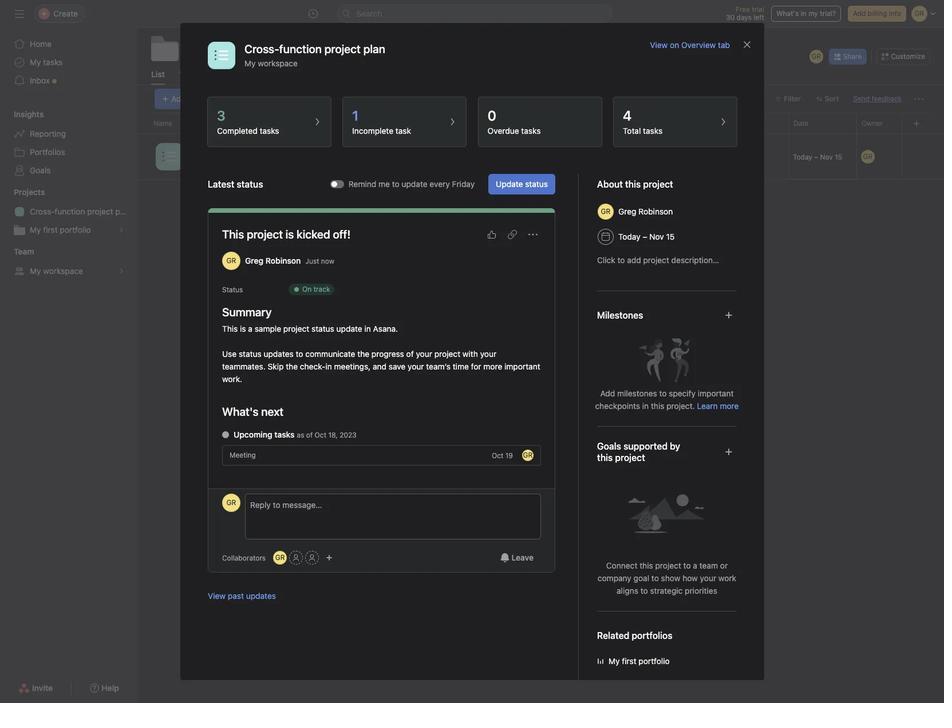 Task type: vqa. For each thing, say whether or not it's contained in the screenshot.
"updates" in use status updates to communicate the progress of your project with your teammates. skip the check-in meetings, and save your team's time for more important work.
yes



Task type: describe. For each thing, give the bounding box(es) containing it.
0 vertical spatial cross-function project plan link
[[244, 42, 385, 56]]

info
[[889, 9, 901, 18]]

about
[[597, 179, 623, 190]]

2023
[[339, 431, 356, 439]]

oct 19
[[491, 451, 513, 460]]

this project is kicked off! link
[[222, 228, 350, 241]]

a inside connect this project to a team or company goal to show how your work aligns to strategic priorities
[[693, 561, 697, 571]]

past
[[228, 591, 244, 601]]

tasks for 4
[[643, 126, 662, 136]]

dashboard
[[224, 69, 266, 79]]

your up for
[[480, 349, 496, 359]]

checkpoints
[[595, 401, 640, 411]]

view on overview tab link
[[650, 40, 730, 50]]

workspace inside the teams element
[[43, 266, 83, 276]]

gr left greg robinson link
[[226, 256, 236, 265]]

first portfolio
[[206, 48, 273, 61]]

show options image
[[278, 50, 287, 60]]

gr inside this project is kicked off! · this is a sample project status update in asana. row
[[863, 152, 873, 161]]

upcoming tasks
[[233, 430, 294, 440]]

specify
[[669, 389, 695, 398]]

0 horizontal spatial –
[[642, 232, 647, 242]]

strategic
[[650, 586, 682, 596]]

1 horizontal spatial update
[[401, 179, 427, 189]]

add work button
[[155, 89, 213, 109]]

kicked for this project is kicked off!
[[296, 228, 330, 241]]

more actions image
[[528, 230, 537, 239]]

this right ·
[[596, 151, 612, 161]]

team's
[[426, 362, 450, 372]]

close this dialog image
[[742, 40, 751, 49]]

in inside add milestones to specify important checkpoints in this project.
[[642, 401, 649, 411]]

plan for cross-function project plan my workspace
[[363, 42, 385, 56]]

reporting link
[[7, 125, 131, 143]]

1
[[352, 108, 358, 124]]

share button
[[829, 48, 867, 64]]

add for milestones
[[600, 389, 615, 398]]

status inside this project is kicked off! · this is a sample project status update in asana.
[[525, 164, 547, 173]]

project up update
[[496, 164, 522, 173]]

1 horizontal spatial gr button
[[273, 551, 287, 565]]

time
[[452, 362, 469, 372]]

cross-function project plan my workspace
[[244, 42, 385, 68]]

add billing info button
[[848, 6, 906, 22]]

my inside projects element
[[30, 225, 41, 235]]

add field image
[[913, 120, 920, 127]]

every
[[429, 179, 450, 189]]

cross-function project plan
[[30, 207, 131, 216]]

of inside upcoming tasks as of oct 18, 2023
[[306, 431, 312, 439]]

update inside this project is kicked off! · this is a sample project status update in asana.
[[549, 164, 575, 173]]

free trial 30 days left
[[726, 5, 764, 22]]

meeting
[[229, 451, 256, 460]]

project inside connect this project to a team or company goal to show how your work aligns to strategic priorities
[[655, 561, 681, 571]]

0 vertical spatial this project
[[625, 179, 673, 190]]

robinson for greg robinson
[[638, 207, 673, 216]]

1 vertical spatial portfolios link
[[7, 143, 131, 161]]

to down goal
[[640, 586, 648, 596]]

cross-function project plan link inside projects element
[[7, 203, 131, 221]]

projects button
[[0, 187, 45, 198]]

global element
[[0, 28, 137, 97]]

task progress
[[680, 119, 725, 128]]

home
[[30, 39, 52, 49]]

add milestone image
[[724, 311, 733, 320]]

status up communicate
[[311, 324, 334, 334]]

your up team's
[[416, 349, 432, 359]]

send feedback
[[853, 94, 902, 103]]

summary
[[222, 306, 271, 319]]

this for this project is kicked off!
[[222, 228, 244, 241]]

more inside use status updates to communicate the progress of your project with your teammates. skip the check-in meetings, and save your team's time for more important work.
[[483, 362, 502, 372]]

my first portfolio link
[[7, 221, 131, 239]]

tasks for 0
[[521, 126, 540, 136]]

1 vertical spatial on
[[302, 285, 311, 294]]

me
[[378, 179, 390, 189]]

to right me
[[392, 179, 399, 189]]

insights
[[14, 109, 44, 119]]

is up greg robinson just now
[[285, 228, 294, 241]]

function for cross-function project plan
[[55, 207, 85, 216]]

milestones
[[597, 310, 643, 321]]

and
[[372, 362, 386, 372]]

timeline link
[[179, 69, 211, 85]]

tab
[[718, 40, 730, 50]]

inbox link
[[7, 72, 131, 90]]

meetings,
[[334, 362, 370, 372]]

your inside connect this project to a team or company goal to show how your work aligns to strategic priorities
[[700, 574, 716, 583]]

billing
[[868, 9, 887, 18]]

1 incomplete task
[[352, 108, 411, 136]]

0 horizontal spatial 15
[[666, 232, 674, 242]]

project up check-
[[283, 324, 309, 334]]

4
[[623, 108, 631, 124]]

1 horizontal spatial my first portfolio
[[608, 657, 669, 666]]

in inside this project is kicked off! · this is a sample project status update in asana.
[[577, 164, 584, 173]]

0 horizontal spatial today – nov 15
[[618, 232, 674, 242]]

work inside connect this project to a team or company goal to show how your work aligns to strategic priorities
[[718, 574, 736, 583]]

19
[[505, 451, 513, 460]]

my down related portfolios
[[608, 657, 620, 666]]

is down summary
[[240, 324, 246, 334]]

3 completed tasks
[[217, 108, 279, 136]]

2 row from the top
[[137, 133, 944, 135]]

projects element
[[0, 182, 137, 242]]

search
[[356, 9, 382, 18]]

portfolio inside my first portfolio link
[[60, 225, 91, 235]]

sample inside this project is kicked off! · this is a sample project status update in asana.
[[628, 151, 655, 161]]

goals for goals
[[30, 165, 51, 175]]

send feedback link
[[853, 94, 902, 104]]

timeline
[[179, 69, 211, 79]]

in inside button
[[801, 9, 807, 18]]

1 vertical spatial on track
[[302, 285, 330, 294]]

use
[[222, 349, 236, 359]]

oct inside upcoming tasks as of oct 18, 2023
[[314, 431, 326, 439]]

off! for this project is kicked off! · this is a sample project status update in asana.
[[577, 151, 589, 161]]

1 vertical spatial nov
[[649, 232, 664, 242]]

progress link
[[279, 69, 313, 85]]

task
[[395, 126, 411, 136]]

0 horizontal spatial a
[[248, 324, 252, 334]]

related portfolios
[[597, 631, 672, 641]]

0 likes. click to like this task image
[[487, 230, 496, 239]]

status inside use status updates to communicate the progress of your project with your teammates. skip the check-in meetings, and save your team's time for more important work.
[[238, 349, 261, 359]]

1 vertical spatial today
[[618, 232, 640, 242]]

view for view past updates
[[208, 591, 225, 601]]

invite button
[[11, 678, 60, 699]]

communicate
[[305, 349, 355, 359]]

15 inside this project is kicked off! · this is a sample project status update in asana. row
[[835, 153, 842, 161]]

workspace inside cross-function project plan my workspace
[[258, 58, 297, 68]]

updates for status
[[263, 349, 293, 359]]

0
[[487, 108, 496, 124]]

update
[[496, 179, 523, 189]]

my first portfolio inside my first portfolio link
[[30, 225, 91, 235]]

1 vertical spatial track
[[313, 285, 330, 294]]

projects
[[14, 187, 45, 197]]

today – nov 15 inside this project is kicked off! · this is a sample project status update in asana. row
[[793, 153, 842, 161]]

row containing name
[[137, 113, 944, 134]]

greg robinson link
[[245, 256, 301, 266]]

now
[[321, 257, 334, 265]]

add work
[[171, 94, 206, 104]]

my tasks
[[30, 57, 63, 67]]

or
[[720, 561, 728, 571]]

add for work
[[171, 94, 186, 104]]

by
[[670, 441, 680, 452]]

1 vertical spatial asana.
[[373, 324, 398, 334]]

project inside cross-function project plan my workspace
[[324, 42, 360, 56]]

what's in my trial? button
[[771, 6, 841, 22]]

days
[[737, 13, 752, 22]]

search list box
[[337, 5, 612, 23]]

task
[[680, 119, 694, 128]]

0 horizontal spatial the
[[286, 362, 297, 372]]

1 horizontal spatial first
[[622, 657, 636, 666]]

robinson for greg robinson just now
[[265, 256, 301, 266]]

greg robinson
[[618, 207, 673, 216]]

for
[[471, 362, 481, 372]]

progress inside row
[[696, 119, 725, 128]]

nov inside this project is kicked off! · this is a sample project status update in asana. row
[[820, 153, 833, 161]]

gr down meeting
[[226, 499, 236, 507]]

incomplete
[[352, 126, 393, 136]]

project up update status
[[514, 151, 540, 161]]

of inside use status updates to communicate the progress of your project with your teammates. skip the check-in meetings, and save your team's time for more important work.
[[406, 349, 413, 359]]

1 horizontal spatial oct
[[491, 451, 503, 460]]

status inside button
[[525, 179, 548, 189]]

add milestones to specify important checkpoints in this project.
[[595, 389, 733, 411]]

·
[[591, 151, 594, 161]]

trial
[[752, 5, 764, 14]]

this inside connect this project to a team or company goal to show how your work aligns to strategic priorities
[[639, 561, 653, 571]]

0 vertical spatial the
[[357, 349, 369, 359]]

1 vertical spatial portfolio
[[638, 657, 669, 666]]

my up timeline
[[188, 48, 204, 61]]

cross- for cross-function project plan my workspace
[[244, 42, 279, 56]]

add to starred image
[[294, 50, 303, 60]]

portfolios inside insights element
[[30, 147, 65, 157]]

hide sidebar image
[[15, 9, 24, 18]]

0 vertical spatial portfolios link
[[188, 34, 223, 47]]

first inside projects element
[[43, 225, 58, 235]]

my workspace
[[30, 266, 83, 276]]

use status updates to communicate the progress of your project with your teammates. skip the check-in meetings, and save your team's time for more important work.
[[222, 349, 542, 384]]

work inside add work button
[[188, 94, 206, 104]]

check-
[[300, 362, 325, 372]]

about this project
[[597, 179, 673, 190]]



Task type: locate. For each thing, give the bounding box(es) containing it.
0 overdue tasks
[[487, 108, 540, 136]]

1 horizontal spatial goals
[[597, 441, 621, 452]]

1 horizontal spatial add
[[600, 389, 615, 398]]

goals inside goals supported by this project
[[597, 441, 621, 452]]

goals up the projects
[[30, 165, 51, 175]]

this for this project is kicked off! · this is a sample project status update in asana.
[[496, 151, 512, 161]]

remind me to update every friday
[[348, 179, 474, 189]]

0 horizontal spatial important
[[504, 362, 540, 372]]

2 vertical spatial update
[[336, 324, 362, 334]]

tasks inside 3 completed tasks
[[259, 126, 279, 136]]

0 horizontal spatial function
[[55, 207, 85, 216]]

overdue
[[487, 126, 519, 136]]

1 horizontal spatial sample
[[628, 151, 655, 161]]

0 horizontal spatial today
[[618, 232, 640, 242]]

status up update status
[[525, 164, 547, 173]]

1 vertical spatial function
[[55, 207, 85, 216]]

list link
[[151, 69, 165, 85]]

cross- inside cross-function project plan my workspace
[[244, 42, 279, 56]]

work
[[188, 94, 206, 104], [718, 574, 736, 583]]

this down 'overdue'
[[496, 151, 512, 161]]

in inside use status updates to communicate the progress of your project with your teammates. skip the check-in meetings, and save your team's time for more important work.
[[325, 362, 332, 372]]

0 horizontal spatial portfolios
[[30, 147, 65, 157]]

progress
[[279, 69, 313, 79]]

important
[[504, 362, 540, 372], [698, 389, 733, 398]]

off! left ·
[[577, 151, 589, 161]]

today – nov 15 down the date at top
[[793, 153, 842, 161]]

how
[[682, 574, 698, 583]]

is right ·
[[614, 151, 620, 161]]

gr button down owner
[[861, 150, 875, 164]]

plan for cross-function project plan
[[115, 207, 131, 216]]

off! inside this project is kicked off! · this is a sample project status update in asana.
[[577, 151, 589, 161]]

0 horizontal spatial plan
[[115, 207, 131, 216]]

1 horizontal spatial on
[[510, 140, 519, 148]]

1 horizontal spatial asana.
[[586, 164, 611, 173]]

0 horizontal spatial oct
[[314, 431, 326, 439]]

my inside global element
[[30, 57, 41, 67]]

what's
[[776, 9, 799, 18]]

status
[[497, 119, 518, 128], [222, 286, 243, 294]]

aligns
[[616, 586, 638, 596]]

remind
[[348, 179, 376, 189]]

add inside button
[[171, 94, 186, 104]]

this down summary
[[222, 324, 237, 334]]

my first portfolio down related portfolios
[[608, 657, 669, 666]]

0 vertical spatial robinson
[[638, 207, 673, 216]]

track inside this project is kicked off! · this is a sample project status update in asana. row
[[521, 140, 538, 148]]

share
[[843, 52, 862, 60]]

4 total tasks
[[623, 108, 662, 136]]

1 horizontal spatial the
[[357, 349, 369, 359]]

tasks down the home
[[43, 57, 63, 67]]

1 vertical spatial plan
[[115, 207, 131, 216]]

this for this is a sample project status update in asana.
[[222, 324, 237, 334]]

1 horizontal spatial of
[[406, 349, 413, 359]]

what's next
[[222, 405, 283, 419]]

list image
[[214, 49, 228, 62]]

my up inbox
[[30, 57, 41, 67]]

asana.
[[586, 164, 611, 173], [373, 324, 398, 334]]

function for cross-function project plan my workspace
[[279, 42, 322, 56]]

add billing info
[[853, 9, 901, 18]]

plan inside cross-function project plan my workspace
[[363, 42, 385, 56]]

greg for greg robinson just now
[[245, 256, 263, 266]]

nov
[[820, 153, 833, 161], [649, 232, 664, 242]]

list
[[151, 69, 165, 79]]

cross-function project plan link down goals link
[[7, 203, 131, 221]]

greg
[[618, 207, 636, 216], [245, 256, 263, 266]]

goals inside insights element
[[30, 165, 51, 175]]

invite
[[32, 684, 53, 693]]

gr right 19
[[523, 451, 532, 460]]

on track inside this project is kicked off! · this is a sample project status update in asana. row
[[510, 140, 538, 148]]

1 vertical spatial cross-function project plan link
[[7, 203, 131, 221]]

updates inside use status updates to communicate the progress of your project with your teammates. skip the check-in meetings, and save your team's time for more important work.
[[263, 349, 293, 359]]

tasks right the total
[[643, 126, 662, 136]]

kicked inside this project is kicked off! · this is a sample project status update in asana.
[[551, 151, 574, 161]]

1 vertical spatial status
[[222, 286, 243, 294]]

this project inside goals supported by this project
[[597, 453, 645, 463]]

copy link image
[[508, 230, 517, 239]]

inbox
[[30, 76, 50, 85]]

a up how
[[693, 561, 697, 571]]

0 vertical spatial –
[[814, 153, 818, 161]]

1 row from the top
[[137, 113, 944, 134]]

1 horizontal spatial work
[[718, 574, 736, 583]]

0 horizontal spatial view
[[208, 591, 225, 601]]

today – nov 15
[[793, 153, 842, 161], [618, 232, 674, 242]]

– inside this project is kicked off! · this is a sample project status update in asana. row
[[814, 153, 818, 161]]

progress inside use status updates to communicate the progress of your project with your teammates. skip the check-in meetings, and save your team's time for more important work.
[[371, 349, 404, 359]]

goals supported by this project
[[597, 441, 680, 463]]

update up communicate
[[336, 324, 362, 334]]

add down timeline 'link' on the top left
[[171, 94, 186, 104]]

2 horizontal spatial add
[[853, 9, 866, 18]]

0 horizontal spatial workspace
[[43, 266, 83, 276]]

trial?
[[820, 9, 836, 18]]

30
[[726, 13, 735, 22]]

the right skip
[[286, 362, 297, 372]]

1 vertical spatial cross-
[[30, 207, 55, 216]]

0 horizontal spatial my first portfolio
[[30, 225, 91, 235]]

kicked
[[551, 151, 574, 161], [296, 228, 330, 241]]

gr down owner
[[863, 152, 873, 161]]

tasks for 3
[[259, 126, 279, 136]]

tasks inside 4 total tasks
[[643, 126, 662, 136]]

robinson inside dropdown button
[[638, 207, 673, 216]]

more right learn
[[720, 401, 739, 411]]

greg for greg robinson
[[618, 207, 636, 216]]

this up goal
[[639, 561, 653, 571]]

teams element
[[0, 242, 137, 283]]

1 vertical spatial this project
[[597, 453, 645, 463]]

1 vertical spatial this
[[639, 561, 653, 571]]

view for view on overview tab
[[650, 40, 667, 50]]

this
[[651, 401, 664, 411], [639, 561, 653, 571]]

cross- inside projects element
[[30, 207, 55, 216]]

1 horizontal spatial function
[[279, 42, 322, 56]]

connect
[[606, 561, 637, 571]]

my inside the teams element
[[30, 266, 41, 276]]

0 horizontal spatial robinson
[[265, 256, 301, 266]]

tasks right 'overdue'
[[521, 126, 540, 136]]

today inside this project is kicked off! · this is a sample project status update in asana. row
[[793, 153, 812, 161]]

updates right past
[[246, 591, 276, 601]]

0 vertical spatial important
[[504, 362, 540, 372]]

0 vertical spatial asana.
[[586, 164, 611, 173]]

0 horizontal spatial asana.
[[373, 324, 398, 334]]

0 vertical spatial first
[[43, 225, 58, 235]]

to right goal
[[651, 574, 659, 583]]

asana. inside this project is kicked off! · this is a sample project status update in asana.
[[586, 164, 611, 173]]

0 vertical spatial cross-
[[244, 42, 279, 56]]

1 horizontal spatial robinson
[[638, 207, 673, 216]]

important right for
[[504, 362, 540, 372]]

workspace down my first portfolio link
[[43, 266, 83, 276]]

to inside add milestones to specify important checkpoints in this project.
[[659, 389, 666, 398]]

update status button
[[488, 174, 555, 195]]

this project up greg robinson
[[625, 179, 673, 190]]

sample
[[628, 151, 655, 161], [254, 324, 281, 334]]

the
[[357, 349, 369, 359], [286, 362, 297, 372]]

sample down the total
[[628, 151, 655, 161]]

1 vertical spatial sample
[[254, 324, 281, 334]]

leave button
[[492, 548, 541, 569]]

gr left share button
[[811, 52, 821, 60]]

asana. down ·
[[586, 164, 611, 173]]

1 horizontal spatial track
[[521, 140, 538, 148]]

my workspace link
[[7, 262, 131, 281]]

0 horizontal spatial cross-function project plan link
[[7, 203, 131, 221]]

1 vertical spatial gr button
[[222, 494, 240, 512]]

0 horizontal spatial update
[[336, 324, 362, 334]]

to inside use status updates to communicate the progress of your project with your teammates. skip the check-in meetings, and save your team's time for more important work.
[[295, 349, 303, 359]]

this is a sample project status update in asana.
[[222, 324, 398, 334]]

0 vertical spatial goals
[[30, 165, 51, 175]]

2 horizontal spatial a
[[693, 561, 697, 571]]

updates for past
[[246, 591, 276, 601]]

overview
[[681, 40, 716, 50]]

view on overview tab
[[650, 40, 730, 50]]

list image
[[163, 150, 176, 164]]

to up check-
[[295, 349, 303, 359]]

asana. up use status updates to communicate the progress of your project with your teammates. skip the check-in meetings, and save your team's time for more important work.
[[373, 324, 398, 334]]

view past updates
[[208, 591, 276, 601]]

owner
[[862, 119, 883, 128]]

to up how
[[683, 561, 691, 571]]

0 horizontal spatial status
[[222, 286, 243, 294]]

status inside row
[[497, 119, 518, 128]]

my first portfolio down cross-function project plan
[[30, 225, 91, 235]]

the up meetings,
[[357, 349, 369, 359]]

oct left 19
[[491, 451, 503, 460]]

goals for goals supported by this project
[[597, 441, 621, 452]]

this project down supported
[[597, 453, 645, 463]]

track down now
[[313, 285, 330, 294]]

add or remove collaborators image
[[326, 555, 332, 562]]

your down team
[[700, 574, 716, 583]]

goals
[[30, 165, 51, 175], [597, 441, 621, 452]]

my up team
[[30, 225, 41, 235]]

my
[[808, 9, 818, 18]]

more
[[483, 362, 502, 372], [720, 401, 739, 411]]

important inside add milestones to specify important checkpoints in this project.
[[698, 389, 733, 398]]

1 horizontal spatial portfolio
[[638, 657, 669, 666]]

1 horizontal spatial portfolios link
[[188, 34, 223, 47]]

goal
[[633, 574, 649, 583]]

function up my first portfolio link
[[55, 207, 85, 216]]

robinson down about this project
[[638, 207, 673, 216]]

2 vertical spatial a
[[693, 561, 697, 571]]

–
[[814, 153, 818, 161], [642, 232, 647, 242]]

project right add to starred "icon"
[[324, 42, 360, 56]]

add inside button
[[853, 9, 866, 18]]

0 horizontal spatial of
[[306, 431, 312, 439]]

this down latest status
[[222, 228, 244, 241]]

0 horizontal spatial portfolios link
[[7, 143, 131, 161]]

project up greg robinson link
[[246, 228, 283, 241]]

0 horizontal spatial nov
[[649, 232, 664, 242]]

view left on
[[650, 40, 667, 50]]

latest status
[[208, 179, 263, 190]]

dashboard link
[[224, 69, 266, 85]]

tasks right completed
[[259, 126, 279, 136]]

in
[[801, 9, 807, 18], [577, 164, 584, 173], [364, 324, 371, 334], [325, 362, 332, 372], [642, 401, 649, 411]]

off!
[[577, 151, 589, 161], [333, 228, 350, 241]]

0 vertical spatial portfolio
[[60, 225, 91, 235]]

1 horizontal spatial progress
[[696, 119, 725, 128]]

update up update status button
[[549, 164, 575, 173]]

what's in my trial?
[[776, 9, 836, 18]]

cross-function project plan link up the progress
[[244, 42, 385, 56]]

plan
[[363, 42, 385, 56], [115, 207, 131, 216]]

project up team's
[[434, 349, 460, 359]]

progress
[[696, 119, 725, 128], [371, 349, 404, 359]]

update left every
[[401, 179, 427, 189]]

0 vertical spatial off!
[[577, 151, 589, 161]]

1 horizontal spatial greg
[[618, 207, 636, 216]]

add up checkpoints
[[600, 389, 615, 398]]

1 vertical spatial 15
[[666, 232, 674, 242]]

0 horizontal spatial progress
[[371, 349, 404, 359]]

first down cross-function project plan
[[43, 225, 58, 235]]

1 horizontal spatial more
[[720, 401, 739, 411]]

0 vertical spatial 15
[[835, 153, 842, 161]]

tasks inside 0 overdue tasks
[[521, 126, 540, 136]]

project up my first portfolio link
[[87, 207, 113, 216]]

goals left supported
[[597, 441, 621, 452]]

kicked for this project is kicked off! · this is a sample project status update in asana.
[[551, 151, 574, 161]]

skip
[[267, 362, 283, 372]]

a inside this project is kicked off! · this is a sample project status update in asana.
[[622, 151, 626, 161]]

portfolios link
[[188, 34, 223, 47], [7, 143, 131, 161]]

today – nov 15 down greg robinson
[[618, 232, 674, 242]]

0 vertical spatial greg
[[618, 207, 636, 216]]

status up teammates.
[[238, 349, 261, 359]]

1 horizontal spatial on track
[[510, 140, 538, 148]]

add left the billing
[[853, 9, 866, 18]]

on track
[[510, 140, 538, 148], [302, 285, 330, 294]]

function inside projects element
[[55, 207, 85, 216]]

greg down about this project
[[618, 207, 636, 216]]

0 horizontal spatial goals
[[30, 165, 51, 175]]

tasks inside global element
[[43, 57, 63, 67]]

remind me to update every friday switch
[[330, 180, 344, 188]]

0 horizontal spatial first
[[43, 225, 58, 235]]

greg inside dropdown button
[[618, 207, 636, 216]]

add inside add milestones to specify important checkpoints in this project.
[[600, 389, 615, 398]]

progress up and
[[371, 349, 404, 359]]

1 vertical spatial oct
[[491, 451, 503, 460]]

1 horizontal spatial plan
[[363, 42, 385, 56]]

show
[[661, 574, 680, 583]]

0 vertical spatial today – nov 15
[[793, 153, 842, 161]]

1 horizontal spatial kicked
[[551, 151, 574, 161]]

0 vertical spatial status
[[497, 119, 518, 128]]

1 horizontal spatial important
[[698, 389, 733, 398]]

1 vertical spatial goals
[[597, 441, 621, 452]]

gr button inside this project is kicked off! · this is a sample project status update in asana. row
[[861, 150, 875, 164]]

cross-
[[244, 42, 279, 56], [30, 207, 55, 216]]

on track down 0 overdue tasks
[[510, 140, 538, 148]]

2 horizontal spatial update
[[549, 164, 575, 173]]

just
[[305, 257, 319, 265]]

robinson down this project is kicked off!
[[265, 256, 301, 266]]

of
[[406, 349, 413, 359], [306, 431, 312, 439]]

collaborators
[[222, 554, 265, 563]]

a down the total
[[622, 151, 626, 161]]

more right for
[[483, 362, 502, 372]]

is up update status
[[542, 151, 548, 161]]

upcoming tasks as of oct 18, 2023
[[233, 430, 356, 440]]

1 horizontal spatial nov
[[820, 153, 833, 161]]

date
[[794, 119, 809, 128]]

1 horizontal spatial portfolios
[[188, 35, 223, 45]]

1 vertical spatial updates
[[246, 591, 276, 601]]

2 horizontal spatial gr button
[[861, 150, 875, 164]]

work.
[[222, 374, 242, 384]]

company
[[597, 574, 631, 583]]

1 vertical spatial more
[[720, 401, 739, 411]]

learn more link
[[697, 401, 739, 411]]

1 horizontal spatial off!
[[577, 151, 589, 161]]

plan inside projects element
[[115, 207, 131, 216]]

1 horizontal spatial a
[[622, 151, 626, 161]]

with
[[462, 349, 478, 359]]

1 vertical spatial workspace
[[43, 266, 83, 276]]

view past updates link
[[208, 591, 276, 601]]

important up the learn more link
[[698, 389, 733, 398]]

project.
[[666, 401, 695, 411]]

your right save
[[407, 362, 424, 372]]

function inside cross-function project plan my workspace
[[279, 42, 322, 56]]

kicked left ·
[[551, 151, 574, 161]]

2 vertical spatial add
[[600, 389, 615, 398]]

project up show
[[655, 561, 681, 571]]

gr button
[[861, 150, 875, 164], [222, 494, 240, 512], [273, 551, 287, 565]]

progress right task
[[696, 119, 725, 128]]

0 horizontal spatial portfolio
[[60, 225, 91, 235]]

0 horizontal spatial greg
[[245, 256, 263, 266]]

on track down just
[[302, 285, 330, 294]]

view left past
[[208, 591, 225, 601]]

learn more
[[697, 401, 739, 411]]

0 horizontal spatial sample
[[254, 324, 281, 334]]

left
[[754, 13, 764, 22]]

portfolios
[[188, 35, 223, 45], [30, 147, 65, 157]]

on down 'overdue'
[[510, 140, 519, 148]]

gr right collaborators
[[275, 554, 285, 562]]

project inside use status updates to communicate the progress of your project with your teammates. skip the check-in meetings, and save your team's time for more important work.
[[434, 349, 460, 359]]

is
[[542, 151, 548, 161], [614, 151, 620, 161], [285, 228, 294, 241], [240, 324, 246, 334]]

portfolios up list image
[[188, 35, 223, 45]]

on inside this project is kicked off! · this is a sample project status update in asana. row
[[510, 140, 519, 148]]

1 vertical spatial work
[[718, 574, 736, 583]]

this left project.
[[651, 401, 664, 411]]

cross- for cross-function project plan
[[30, 207, 55, 216]]

connect this project to a team or company goal to show how your work aligns to strategic priorities
[[597, 561, 736, 596]]

greg down this project is kicked off! "link"
[[245, 256, 263, 266]]

today
[[793, 153, 812, 161], [618, 232, 640, 242]]

milestones
[[617, 389, 657, 398]]

off! for this project is kicked off!
[[333, 228, 350, 241]]

sample down summary
[[254, 324, 281, 334]]

cross- down the projects
[[30, 207, 55, 216]]

my tasks link
[[7, 53, 131, 72]]

add parent goal image
[[724, 448, 733, 457]]

important inside use status updates to communicate the progress of your project with your teammates. skip the check-in meetings, and save your team's time for more important work.
[[504, 362, 540, 372]]

0 vertical spatial view
[[650, 40, 667, 50]]

0 horizontal spatial on
[[302, 285, 311, 294]]

work down timeline 'link' on the top left
[[188, 94, 206, 104]]

teammates.
[[222, 362, 265, 372]]

row
[[137, 113, 944, 134], [137, 133, 944, 135]]

insights element
[[0, 104, 137, 182]]

0 vertical spatial kicked
[[551, 151, 574, 161]]

this
[[496, 151, 512, 161], [596, 151, 612, 161], [222, 228, 244, 241], [222, 324, 237, 334]]

oct left 18,
[[314, 431, 326, 439]]

my inside cross-function project plan my workspace
[[244, 58, 255, 68]]

this inside add milestones to specify important checkpoints in this project.
[[651, 401, 664, 411]]

workspace up the progress
[[258, 58, 297, 68]]

kicked up just
[[296, 228, 330, 241]]

1 horizontal spatial workspace
[[258, 58, 297, 68]]

this project is kicked off! · this is a sample project status update in asana.
[[496, 151, 655, 173]]

track down 0 overdue tasks
[[521, 140, 538, 148]]

1 vertical spatial robinson
[[265, 256, 301, 266]]

today down the greg robinson dropdown button
[[618, 232, 640, 242]]

0 vertical spatial this
[[651, 401, 664, 411]]

this project is kicked off! · this is a sample project status update in asana. row
[[137, 134, 944, 180]]

on down just
[[302, 285, 311, 294]]

portfolios link down reporting
[[7, 143, 131, 161]]

gr button right collaborators
[[273, 551, 287, 565]]

as
[[297, 431, 304, 439]]

0 vertical spatial gr button
[[861, 150, 875, 164]]

status right update
[[525, 179, 548, 189]]

status right 0
[[497, 119, 518, 128]]

add for billing
[[853, 9, 866, 18]]

0 vertical spatial on
[[510, 140, 519, 148]]



